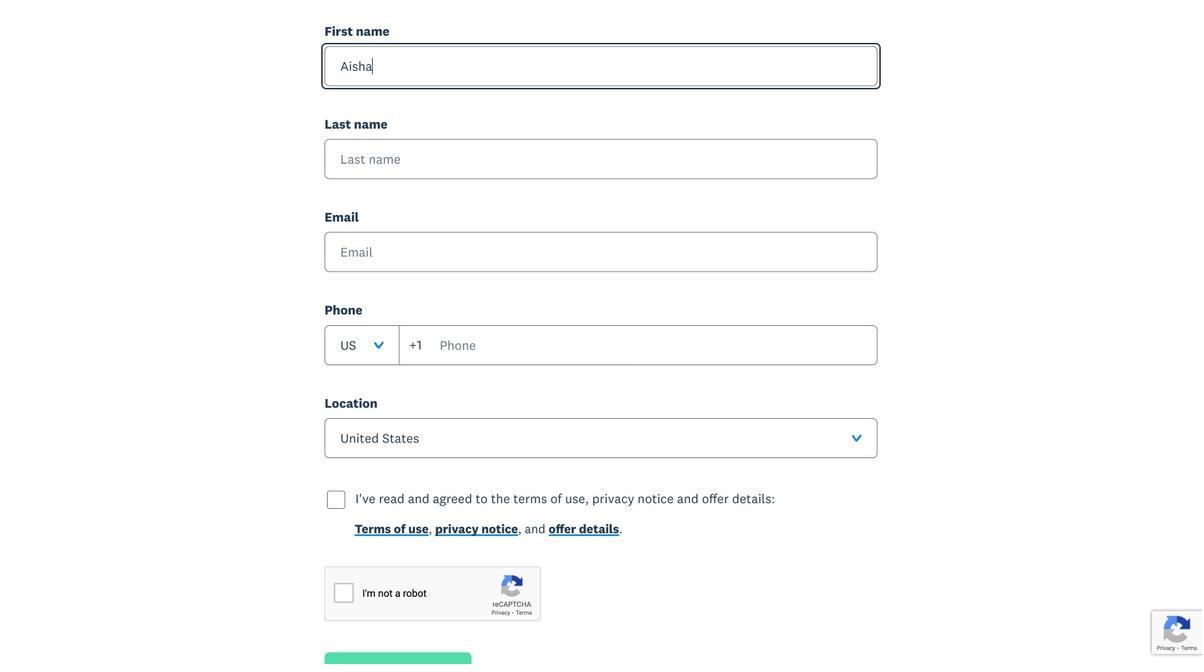 Task type: vqa. For each thing, say whether or not it's contained in the screenshot.
Try Xero For Free in the top right of the page
no



Task type: locate. For each thing, give the bounding box(es) containing it.
First name text field
[[325, 46, 878, 86]]

Phone text field
[[399, 325, 878, 366]]

Email email field
[[325, 232, 878, 272]]



Task type: describe. For each thing, give the bounding box(es) containing it.
Last name text field
[[325, 139, 878, 179]]



